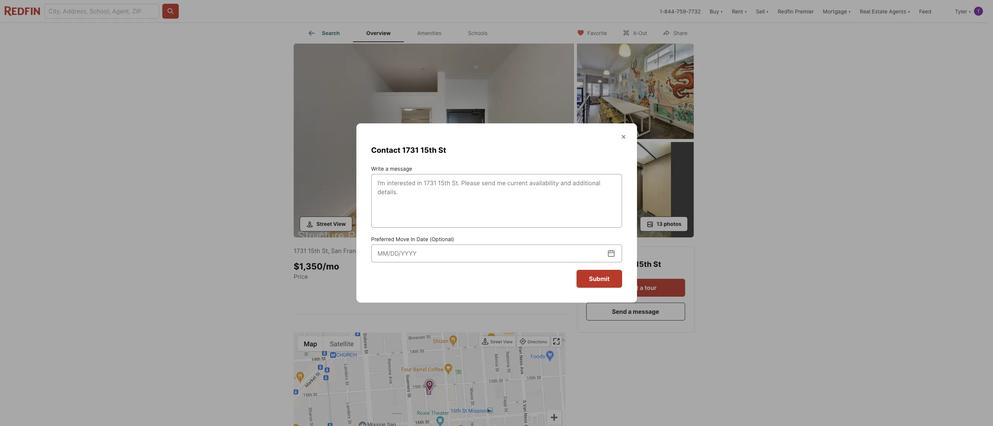 Task type: vqa. For each thing, say whether or not it's contained in the screenshot.
the leftmost St
yes



Task type: locate. For each thing, give the bounding box(es) containing it.
street view button up san
[[300, 217, 352, 232]]

message inside button
[[633, 308, 659, 316]]

satellite
[[330, 340, 354, 348]]

favorite
[[587, 30, 607, 36]]

1 horizontal spatial contact 1731 15th st
[[586, 260, 661, 269]]

1 vertical spatial 1731
[[294, 247, 306, 255]]

out
[[639, 30, 647, 36]]

menu bar
[[297, 337, 360, 352]]

view up san
[[333, 221, 346, 227]]

message for write a message
[[390, 166, 412, 172]]

1 vertical spatial st
[[322, 247, 328, 255]]

1 vertical spatial 15th
[[308, 247, 320, 255]]

, left san
[[328, 247, 330, 255]]

0 vertical spatial st
[[438, 146, 446, 155]]

0 horizontal spatial street view button
[[300, 217, 352, 232]]

contact up submit at the bottom
[[586, 260, 616, 269]]

1 horizontal spatial contact
[[586, 260, 616, 269]]

overview
[[366, 30, 391, 36]]

$1,350 /mo price
[[294, 262, 339, 281]]

street view
[[317, 221, 346, 227], [490, 340, 513, 345]]

1 horizontal spatial street
[[490, 340, 502, 345]]

1731 up write a message
[[402, 146, 419, 155]]

map
[[304, 340, 317, 348]]

0 vertical spatial 15th
[[421, 146, 437, 155]]

0 vertical spatial contact
[[371, 146, 401, 155]]

street view button
[[300, 217, 352, 232], [480, 337, 515, 347]]

1 vertical spatial view
[[503, 340, 513, 345]]

0 vertical spatial message
[[390, 166, 412, 172]]

0 horizontal spatial street view
[[317, 221, 346, 227]]

0 horizontal spatial contact 1731 15th st
[[371, 146, 446, 155]]

tab list
[[294, 23, 507, 42]]

2 vertical spatial a
[[628, 308, 632, 316]]

redfin
[[778, 8, 794, 14]]

street view left directions button
[[490, 340, 513, 345]]

0 vertical spatial 1731
[[402, 146, 419, 155]]

1 vertical spatial message
[[633, 308, 659, 316]]

7732
[[688, 8, 701, 14]]

0 vertical spatial street
[[317, 221, 332, 227]]

1731 up request
[[617, 260, 634, 269]]

2 vertical spatial 15th
[[636, 260, 652, 269]]

0 horizontal spatial ,
[[328, 247, 330, 255]]

contact 1731 15th st up write a message
[[371, 146, 446, 155]]

image image
[[294, 44, 574, 238], [577, 44, 694, 139], [577, 142, 694, 238]]

0 horizontal spatial 1731
[[294, 247, 306, 255]]

favorite button
[[571, 25, 613, 40]]

street left directions button
[[490, 340, 502, 345]]

0 vertical spatial a
[[386, 166, 388, 172]]

amenities tab
[[404, 24, 455, 42]]

feed button
[[915, 0, 951, 22]]

0 vertical spatial street view button
[[300, 217, 352, 232]]

san
[[331, 247, 342, 255]]

contact 1731 15th st
[[371, 146, 446, 155], [586, 260, 661, 269]]

2 vertical spatial 1731
[[617, 260, 634, 269]]

Preferred Move In Date (Optional) text field
[[378, 249, 607, 258]]

a right send
[[628, 308, 632, 316]]

request a tour button
[[586, 279, 685, 297]]

1 vertical spatial street
[[490, 340, 502, 345]]

0 horizontal spatial message
[[390, 166, 412, 172]]

0 horizontal spatial contact
[[371, 146, 401, 155]]

street view up san
[[317, 221, 346, 227]]

a inside dialog
[[386, 166, 388, 172]]

contact inside dialog
[[371, 146, 401, 155]]

1 vertical spatial contact
[[586, 260, 616, 269]]

a
[[386, 166, 388, 172], [640, 284, 644, 292], [628, 308, 632, 316]]

view
[[333, 221, 346, 227], [503, 340, 513, 345]]

a inside button
[[640, 284, 644, 292]]

preferred move in date (optional)
[[371, 236, 454, 243]]

tab list containing search
[[294, 23, 507, 42]]

view left directions button
[[503, 340, 513, 345]]

message down tour
[[633, 308, 659, 316]]

st inside dialog
[[438, 146, 446, 155]]

photos
[[664, 221, 682, 227]]

$1,350
[[294, 262, 323, 272]]

1 horizontal spatial st
[[438, 146, 446, 155]]

feed
[[919, 8, 932, 14]]

2 horizontal spatial 1731
[[617, 260, 634, 269]]

contact up write a message
[[371, 146, 401, 155]]

1 vertical spatial a
[[640, 284, 644, 292]]

2 vertical spatial st
[[654, 260, 661, 269]]

1 horizontal spatial ,
[[371, 247, 372, 255]]

1 horizontal spatial a
[[628, 308, 632, 316]]

2 horizontal spatial a
[[640, 284, 644, 292]]

1731 up $1,350
[[294, 247, 306, 255]]

1 horizontal spatial message
[[633, 308, 659, 316]]

a right write
[[386, 166, 388, 172]]

1 , from the left
[[328, 247, 330, 255]]

submit button
[[577, 270, 622, 288]]

1 vertical spatial contact 1731 15th st
[[586, 260, 661, 269]]

1 vertical spatial street view
[[490, 340, 513, 345]]

a inside button
[[628, 308, 632, 316]]

0 vertical spatial view
[[333, 221, 346, 227]]

contact 1731 15th st up request
[[586, 260, 661, 269]]

schools
[[468, 30, 488, 36]]

13 photos
[[657, 221, 682, 227]]

beds
[[357, 273, 371, 281]]

street
[[317, 221, 332, 227], [490, 340, 502, 345]]

1731
[[402, 146, 419, 155], [294, 247, 306, 255], [617, 260, 634, 269]]

contact 1731 15th st inside dialog
[[371, 146, 446, 155]]

message for send a message
[[633, 308, 659, 316]]

1 horizontal spatial street view button
[[480, 337, 515, 347]]

0 vertical spatial contact 1731 15th st
[[371, 146, 446, 155]]

0 beds
[[357, 262, 371, 281]]

13
[[657, 221, 663, 227]]

search link
[[307, 29, 340, 38]]

st
[[438, 146, 446, 155], [322, 247, 328, 255], [654, 260, 661, 269]]

0 horizontal spatial 15th
[[308, 247, 320, 255]]

message
[[390, 166, 412, 172], [633, 308, 659, 316]]

street up san
[[317, 221, 332, 227]]

message inside contact 1731 15th st dialog
[[390, 166, 412, 172]]

message right write
[[390, 166, 412, 172]]

street view button left directions button
[[480, 337, 515, 347]]

send a message
[[612, 308, 659, 316]]

1 horizontal spatial 15th
[[421, 146, 437, 155]]

,
[[328, 247, 330, 255], [371, 247, 372, 255]]

844-
[[665, 8, 677, 14]]

menu bar containing map
[[297, 337, 360, 352]]

amenities
[[417, 30, 442, 36]]

price
[[294, 273, 308, 281]]

160
[[423, 262, 439, 272]]

0 horizontal spatial a
[[386, 166, 388, 172]]

contact
[[371, 146, 401, 155], [586, 260, 616, 269]]

request
[[615, 284, 639, 292]]

1 vertical spatial street view button
[[480, 337, 515, 347]]

1731 inside dialog
[[402, 146, 419, 155]]

1-
[[660, 8, 665, 14]]

share button
[[657, 25, 694, 40]]

, left ca on the left bottom of page
[[371, 247, 372, 255]]

13 photos button
[[640, 217, 688, 232]]

15th
[[421, 146, 437, 155], [308, 247, 320, 255], [636, 260, 652, 269]]

0 horizontal spatial view
[[333, 221, 346, 227]]

a left tour
[[640, 284, 644, 292]]

1 horizontal spatial 1731
[[402, 146, 419, 155]]



Task type: describe. For each thing, give the bounding box(es) containing it.
map button
[[297, 337, 323, 352]]

2 , from the left
[[371, 247, 372, 255]]

move
[[396, 236, 409, 243]]

City, Address, School, Agent, ZIP search field
[[44, 4, 159, 19]]

contact 1731 15th st dialog
[[356, 124, 637, 303]]

1731 15th st , san francisco , ca 94103
[[294, 247, 402, 255]]

1 horizontal spatial street view
[[490, 340, 513, 345]]

a for request
[[640, 284, 644, 292]]

0 horizontal spatial st
[[322, 247, 328, 255]]

2 horizontal spatial 15th
[[636, 260, 652, 269]]

15th inside dialog
[[421, 146, 437, 155]]

map entry image
[[528, 247, 565, 284]]

(optional)
[[430, 236, 454, 243]]

1-844-759-7732
[[660, 8, 701, 14]]

in
[[411, 236, 415, 243]]

share
[[673, 30, 688, 36]]

/mo
[[323, 262, 339, 272]]

94103
[[384, 247, 402, 255]]

search
[[322, 30, 340, 36]]

overview tab
[[353, 24, 404, 42]]

directions button
[[518, 337, 549, 347]]

directions
[[528, 340, 547, 345]]

write
[[371, 166, 384, 172]]

759-
[[677, 8, 688, 14]]

I'm interested in 1731 15th St. Please send me current availability and additional details. text field
[[378, 179, 616, 224]]

a for write
[[386, 166, 388, 172]]

request a tour
[[615, 284, 657, 292]]

date
[[417, 236, 428, 243]]

premier
[[795, 8, 814, 14]]

0 vertical spatial street view
[[317, 221, 346, 227]]

send a message button
[[586, 303, 685, 321]]

schools tab
[[455, 24, 501, 42]]

1-844-759-7732 link
[[660, 8, 701, 14]]

user photo image
[[974, 7, 983, 16]]

send
[[612, 308, 627, 316]]

1
[[389, 262, 393, 272]]

write a message
[[371, 166, 412, 172]]

a for send
[[628, 308, 632, 316]]

submit
[[589, 275, 610, 283]]

1 horizontal spatial view
[[503, 340, 513, 345]]

x-
[[633, 30, 639, 36]]

redfin premier
[[778, 8, 814, 14]]

francisco
[[343, 247, 371, 255]]

x-out
[[633, 30, 647, 36]]

satellite button
[[323, 337, 360, 352]]

0 horizontal spatial street
[[317, 221, 332, 227]]

map region
[[280, 293, 567, 427]]

0
[[357, 262, 363, 272]]

2 horizontal spatial st
[[654, 260, 661, 269]]

ca
[[374, 247, 383, 255]]

redfin premier button
[[773, 0, 819, 22]]

x-out button
[[616, 25, 654, 40]]

submit search image
[[167, 7, 174, 15]]

preferred
[[371, 236, 394, 243]]

tour
[[645, 284, 657, 292]]



